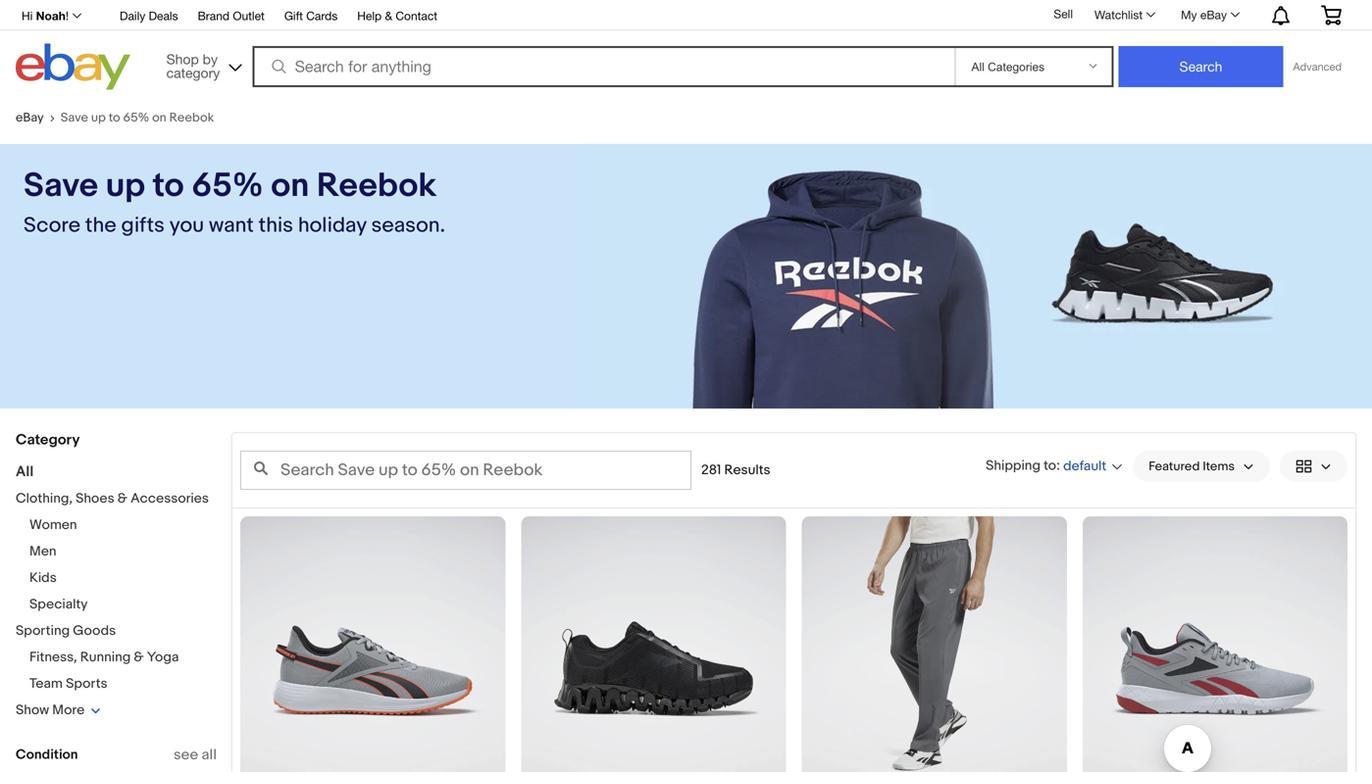 Task type: describe. For each thing, give the bounding box(es) containing it.
save for save up to 65% on reebok score the gifts you want this holiday season.
[[24, 166, 98, 206]]

contact
[[396, 9, 438, 23]]

clothing, shoes & accessories link
[[16, 491, 209, 508]]

& inside account 'navigation'
[[385, 9, 392, 23]]

save up to 65% on reebok score the gifts you want this holiday season.
[[24, 166, 445, 238]]

show more button
[[16, 703, 101, 719]]

team sports link
[[29, 676, 108, 693]]

specialty link
[[29, 597, 88, 614]]

help & contact
[[357, 9, 438, 23]]

score
[[24, 213, 81, 238]]

65% for save up to 65% on reebok
[[123, 110, 149, 126]]

!
[[66, 9, 69, 23]]

shop
[[166, 51, 199, 67]]

Search for anything text field
[[256, 48, 951, 85]]

save for save up to 65% on reebok
[[61, 110, 88, 126]]

featured
[[1149, 459, 1200, 474]]

all
[[16, 463, 34, 481]]

see all
[[174, 747, 217, 765]]

noah
[[36, 9, 66, 23]]

cards
[[306, 9, 338, 23]]

ebay inside save up to 65% on reebok main content
[[16, 110, 44, 126]]

reebok zigwild trail 6 men's shoes image
[[521, 517, 786, 773]]

hi
[[22, 9, 33, 23]]

shoes
[[76, 491, 114, 508]]

my
[[1181, 8, 1197, 22]]

men
[[29, 544, 56, 561]]

reebok flexagon force 4 men's training shoes image
[[1083, 517, 1348, 773]]

your shopping cart image
[[1320, 5, 1343, 25]]

daily
[[120, 9, 145, 23]]

condition
[[16, 747, 78, 764]]

women link
[[29, 517, 77, 534]]

to inside the shipping to : default
[[1044, 458, 1056, 475]]

want
[[209, 213, 254, 238]]

gift cards link
[[284, 6, 338, 27]]

brand
[[198, 9, 230, 23]]

see
[[174, 747, 198, 765]]

up for save up to 65% on reebok
[[91, 110, 106, 126]]

items
[[1203, 459, 1235, 474]]

the
[[85, 213, 116, 238]]

this
[[259, 213, 293, 238]]

my ebay link
[[1170, 3, 1249, 26]]

on for save up to 65% on reebok
[[152, 110, 166, 126]]

2 vertical spatial &
[[134, 650, 144, 666]]

brand outlet link
[[198, 6, 265, 27]]

daily deals
[[120, 9, 178, 23]]

account navigation
[[11, 0, 1356, 30]]

save up to 65% on reebok main content
[[0, 95, 1372, 773]]

featured items button
[[1133, 451, 1270, 483]]

shop by category banner
[[11, 0, 1356, 95]]

shop by category button
[[157, 44, 246, 86]]

help & contact link
[[357, 6, 438, 27]]

shop by category
[[166, 51, 220, 81]]

show
[[16, 703, 49, 719]]

brand outlet
[[198, 9, 265, 23]]

outlet
[[233, 9, 265, 23]]

fitness,
[[29, 650, 77, 666]]

specialty
[[29, 597, 88, 614]]

daily deals link
[[120, 6, 178, 27]]

sporting goods link
[[16, 623, 116, 640]]

shipping to : default
[[986, 458, 1107, 475]]

gift cards
[[284, 9, 338, 23]]

show more
[[16, 703, 85, 719]]

men link
[[29, 544, 56, 561]]



Task type: locate. For each thing, give the bounding box(es) containing it.
0 vertical spatial on
[[152, 110, 166, 126]]

up for save up to 65% on reebok score the gifts you want this holiday season.
[[106, 166, 145, 206]]

0 vertical spatial to
[[109, 110, 120, 126]]

0 horizontal spatial ebay
[[16, 110, 44, 126]]

1 vertical spatial to
[[153, 166, 184, 206]]

sell link
[[1045, 7, 1082, 21]]

you
[[169, 213, 204, 238]]

on up this
[[271, 166, 309, 206]]

1 vertical spatial ebay
[[16, 110, 44, 126]]

None submit
[[1119, 46, 1283, 87]]

Enter your search keyword text field
[[240, 451, 691, 490]]

0 horizontal spatial 65%
[[123, 110, 149, 126]]

1 vertical spatial save
[[24, 166, 98, 206]]

to
[[109, 110, 120, 126], [153, 166, 184, 206], [1044, 458, 1056, 475]]

1 vertical spatial on
[[271, 166, 309, 206]]

to left default
[[1044, 458, 1056, 475]]

reebok for save up to 65% on reebok
[[169, 110, 214, 126]]

0 vertical spatial &
[[385, 9, 392, 23]]

0 vertical spatial up
[[91, 110, 106, 126]]

hi noah !
[[22, 9, 69, 23]]

sporting
[[16, 623, 70, 640]]

reebok down category
[[169, 110, 214, 126]]

reebok inside save up to 65% on reebok score the gifts you want this holiday season.
[[317, 166, 437, 206]]

my ebay
[[1181, 8, 1227, 22]]

1 vertical spatial up
[[106, 166, 145, 206]]

advanced link
[[1283, 47, 1352, 86]]

up right ebay link
[[91, 110, 106, 126]]

gifts
[[121, 213, 165, 238]]

to for save up to 65% on reebok score the gifts you want this holiday season.
[[153, 166, 184, 206]]

0 horizontal spatial to
[[109, 110, 120, 126]]

on
[[152, 110, 166, 126], [271, 166, 309, 206]]

on down category
[[152, 110, 166, 126]]

team
[[29, 676, 63, 693]]

to right ebay link
[[109, 110, 120, 126]]

65% for save up to 65% on reebok score the gifts you want this holiday season.
[[191, 166, 263, 206]]

clothing,
[[16, 491, 73, 508]]

kids link
[[29, 570, 57, 587]]

2 horizontal spatial &
[[385, 9, 392, 23]]

results
[[724, 462, 771, 479]]

help
[[357, 9, 382, 23]]

reebok up season.
[[317, 166, 437, 206]]

2 vertical spatial to
[[1044, 458, 1056, 475]]

1 horizontal spatial 65%
[[191, 166, 263, 206]]

1 horizontal spatial ebay
[[1200, 8, 1227, 22]]

view: gallery view image
[[1296, 457, 1332, 477]]

default
[[1063, 459, 1107, 475]]

reebok men's training essentials woven unlined pants image
[[802, 517, 1067, 773]]

clothing, shoes & accessories women men kids specialty sporting goods fitness, running & yoga team sports
[[16, 491, 209, 693]]

by
[[203, 51, 218, 67]]

up up gifts
[[106, 166, 145, 206]]

sell
[[1054, 7, 1073, 21]]

goods
[[73, 623, 116, 640]]

fitness, running & yoga link
[[29, 650, 179, 666]]

up
[[91, 110, 106, 126], [106, 166, 145, 206]]

see all button
[[174, 747, 217, 765]]

none submit inside shop by category banner
[[1119, 46, 1283, 87]]

sports
[[66, 676, 108, 693]]

0 vertical spatial save
[[61, 110, 88, 126]]

season.
[[371, 213, 445, 238]]

2 horizontal spatial to
[[1044, 458, 1056, 475]]

& left yoga
[[134, 650, 144, 666]]

accessories
[[131, 491, 209, 508]]

&
[[385, 9, 392, 23], [117, 491, 127, 508], [134, 650, 144, 666]]

to inside save up to 65% on reebok score the gifts you want this holiday season.
[[153, 166, 184, 206]]

kids
[[29, 570, 57, 587]]

all
[[202, 747, 217, 765]]

save inside save up to 65% on reebok score the gifts you want this holiday season.
[[24, 166, 98, 206]]

reebok for save up to 65% on reebok score the gifts you want this holiday season.
[[317, 166, 437, 206]]

ebay inside account 'navigation'
[[1200, 8, 1227, 22]]

65% inside save up to 65% on reebok score the gifts you want this holiday season.
[[191, 166, 263, 206]]

& right shoes
[[117, 491, 127, 508]]

deals
[[149, 9, 178, 23]]

reebok lite plus 3 men's running shoes image
[[240, 517, 505, 773]]

shipping
[[986, 458, 1041, 475]]

holiday
[[298, 213, 367, 238]]

0 vertical spatial reebok
[[169, 110, 214, 126]]

:
[[1056, 458, 1060, 475]]

281
[[701, 462, 721, 479]]

1 horizontal spatial on
[[271, 166, 309, 206]]

1 horizontal spatial &
[[134, 650, 144, 666]]

0 horizontal spatial reebok
[[169, 110, 214, 126]]

1 vertical spatial &
[[117, 491, 127, 508]]

watchlist
[[1095, 8, 1143, 22]]

to for save up to 65% on reebok
[[109, 110, 120, 126]]

category
[[166, 65, 220, 81]]

to up you
[[153, 166, 184, 206]]

0 vertical spatial ebay
[[1200, 8, 1227, 22]]

1 horizontal spatial reebok
[[317, 166, 437, 206]]

yoga
[[147, 650, 179, 666]]

1 vertical spatial 65%
[[191, 166, 263, 206]]

ebay link
[[16, 110, 61, 126]]

ebay
[[1200, 8, 1227, 22], [16, 110, 44, 126]]

reebok
[[169, 110, 214, 126], [317, 166, 437, 206]]

women
[[29, 517, 77, 534]]

on inside save up to 65% on reebok score the gifts you want this holiday season.
[[271, 166, 309, 206]]

& right help
[[385, 9, 392, 23]]

0 horizontal spatial &
[[117, 491, 127, 508]]

65%
[[123, 110, 149, 126], [191, 166, 263, 206]]

on for save up to 65% on reebok score the gifts you want this holiday season.
[[271, 166, 309, 206]]

featured items
[[1149, 459, 1235, 474]]

0 vertical spatial 65%
[[123, 110, 149, 126]]

up inside save up to 65% on reebok score the gifts you want this holiday season.
[[106, 166, 145, 206]]

advanced
[[1293, 60, 1342, 73]]

running
[[80, 650, 131, 666]]

gift
[[284, 9, 303, 23]]

281 results
[[701, 462, 771, 479]]

save up to 65% on reebok
[[61, 110, 214, 126]]

1 horizontal spatial to
[[153, 166, 184, 206]]

category
[[16, 432, 80, 449]]

watchlist link
[[1084, 3, 1164, 26]]

0 horizontal spatial on
[[152, 110, 166, 126]]

more
[[52, 703, 85, 719]]

save
[[61, 110, 88, 126], [24, 166, 98, 206]]

1 vertical spatial reebok
[[317, 166, 437, 206]]



Task type: vqa. For each thing, say whether or not it's contained in the screenshot.
to
yes



